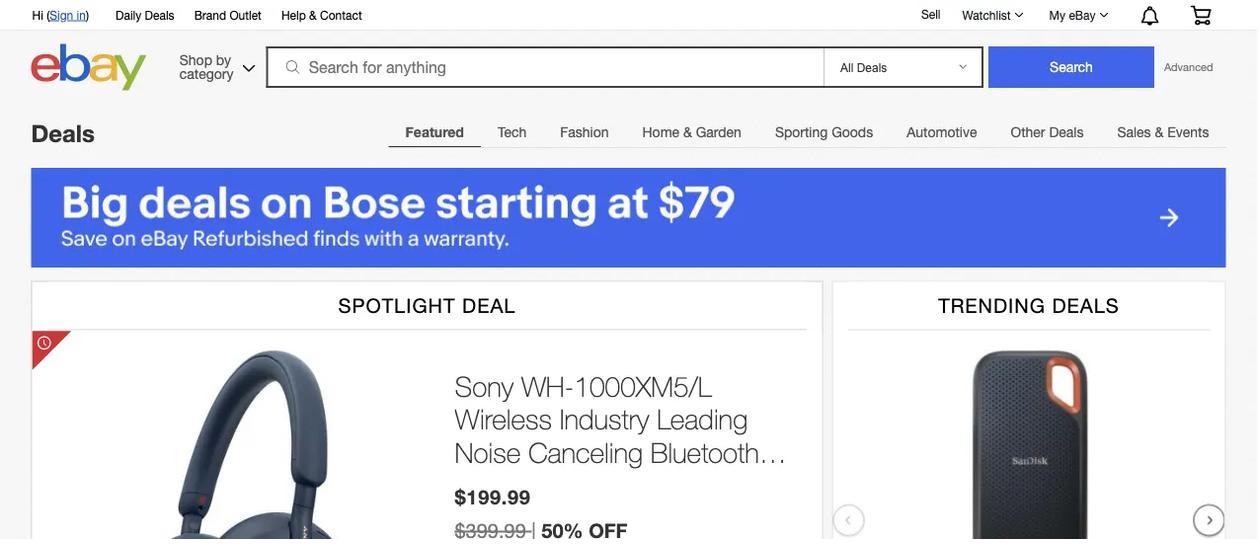 Task type: locate. For each thing, give the bounding box(es) containing it.
leading
[[657, 403, 748, 436]]

deals inside "link"
[[145, 8, 174, 22]]

2 horizontal spatial &
[[1155, 124, 1164, 140]]

&
[[309, 8, 317, 22], [684, 124, 692, 140], [1155, 124, 1164, 140]]

tab list
[[389, 112, 1226, 152]]

garden
[[696, 124, 742, 140]]

spotlight
[[338, 294, 456, 317]]

home & garden link
[[626, 113, 758, 152]]

sony wh-1000xm5/l wireless industry leading noise canceling bluetooth headphones link
[[455, 370, 803, 502]]

sporting goods link
[[758, 113, 890, 152]]

0 horizontal spatial &
[[309, 8, 317, 22]]

None submit
[[989, 46, 1155, 88]]

sales & events
[[1118, 124, 1210, 140]]

wireless
[[455, 403, 552, 436]]

& for home
[[684, 124, 692, 140]]

my
[[1050, 8, 1066, 22]]

hi ( sign in )
[[32, 8, 89, 22]]

daily
[[116, 8, 142, 22]]

brand
[[194, 8, 226, 22]]

events
[[1168, 124, 1210, 140]]

featured link
[[389, 113, 481, 152]]

deals for trending
[[1052, 294, 1120, 317]]

goods
[[832, 124, 873, 140]]

1 horizontal spatial &
[[684, 124, 692, 140]]

category
[[180, 65, 234, 81]]

outlet
[[230, 8, 262, 22]]

& inside account navigation
[[309, 8, 317, 22]]

& for sales
[[1155, 124, 1164, 140]]

wh-
[[521, 370, 574, 402]]

by
[[216, 51, 231, 68]]

other deals
[[1011, 124, 1084, 140]]

deal
[[462, 294, 516, 317]]

big deals on bose starting at $79 save on ebay refurished finds with a warranty. image
[[31, 168, 1226, 268]]

deals
[[145, 8, 174, 22], [31, 119, 95, 147], [1049, 124, 1084, 140], [1052, 294, 1120, 317]]

automotive link
[[890, 113, 994, 152]]

sony
[[455, 370, 514, 402]]

help & contact link
[[281, 5, 362, 27]]

sales & events link
[[1101, 113, 1226, 152]]

account navigation
[[21, 0, 1226, 31]]

sign in link
[[50, 8, 86, 22]]

daily deals
[[116, 8, 174, 22]]

watchlist
[[963, 8, 1011, 22]]

advanced
[[1165, 61, 1213, 74]]

& right home
[[684, 124, 692, 140]]

& right help
[[309, 8, 317, 22]]

ebay
[[1069, 8, 1096, 22]]

& right sales
[[1155, 124, 1164, 140]]

$199.99
[[455, 485, 531, 509]]

fashion link
[[543, 113, 626, 152]]

fashion
[[560, 124, 609, 140]]

in
[[77, 8, 86, 22]]

menu bar
[[389, 112, 1226, 152]]

shop by category banner
[[21, 0, 1226, 96]]

your shopping cart image
[[1190, 5, 1212, 25]]

)
[[86, 8, 89, 22]]

daily deals link
[[116, 5, 174, 27]]

my ebay
[[1050, 8, 1096, 22]]



Task type: describe. For each thing, give the bounding box(es) containing it.
none submit inside shop by category banner
[[989, 46, 1155, 88]]

Search for anything text field
[[269, 48, 820, 86]]

shop by category button
[[171, 44, 260, 86]]

spotlight deal
[[338, 294, 516, 317]]

sign
[[50, 8, 73, 22]]

my ebay link
[[1039, 3, 1118, 27]]

menu bar containing featured
[[389, 112, 1226, 152]]

home
[[643, 124, 680, 140]]

watchlist link
[[952, 3, 1033, 27]]

advanced link
[[1155, 47, 1223, 87]]

help & contact
[[281, 8, 362, 22]]

tab list containing featured
[[389, 112, 1226, 152]]

deals for other
[[1049, 124, 1084, 140]]

sales
[[1118, 124, 1151, 140]]

sporting
[[775, 124, 828, 140]]

contact
[[320, 8, 362, 22]]

& for help
[[309, 8, 317, 22]]

other
[[1011, 124, 1046, 140]]

bluetooth
[[651, 436, 759, 469]]

featured
[[406, 124, 464, 140]]

other deals link
[[994, 113, 1101, 152]]

tech
[[498, 124, 527, 140]]

canceling
[[528, 436, 643, 469]]

deals for daily
[[145, 8, 174, 22]]

trending deals
[[939, 294, 1120, 317]]

(
[[47, 8, 50, 22]]

deals link
[[31, 119, 95, 147]]

sporting goods
[[775, 124, 873, 140]]

trending
[[939, 294, 1046, 317]]

help
[[281, 8, 306, 22]]

industry
[[560, 403, 649, 436]]

shop by category
[[180, 51, 234, 81]]

sell
[[922, 7, 941, 21]]

home & garden
[[643, 124, 742, 140]]

shop
[[180, 51, 212, 68]]

tech link
[[481, 113, 543, 152]]

brand outlet link
[[194, 5, 262, 27]]

noise
[[455, 436, 521, 469]]

1000xm5/l
[[574, 370, 712, 402]]

automotive
[[907, 124, 977, 140]]

sony wh-1000xm5/l wireless industry leading noise canceling bluetooth headphones
[[455, 370, 759, 502]]

headphones
[[455, 469, 604, 502]]

sell link
[[913, 7, 950, 21]]

brand outlet
[[194, 8, 262, 22]]

hi
[[32, 8, 43, 22]]



Task type: vqa. For each thing, say whether or not it's contained in the screenshot.
Hi
yes



